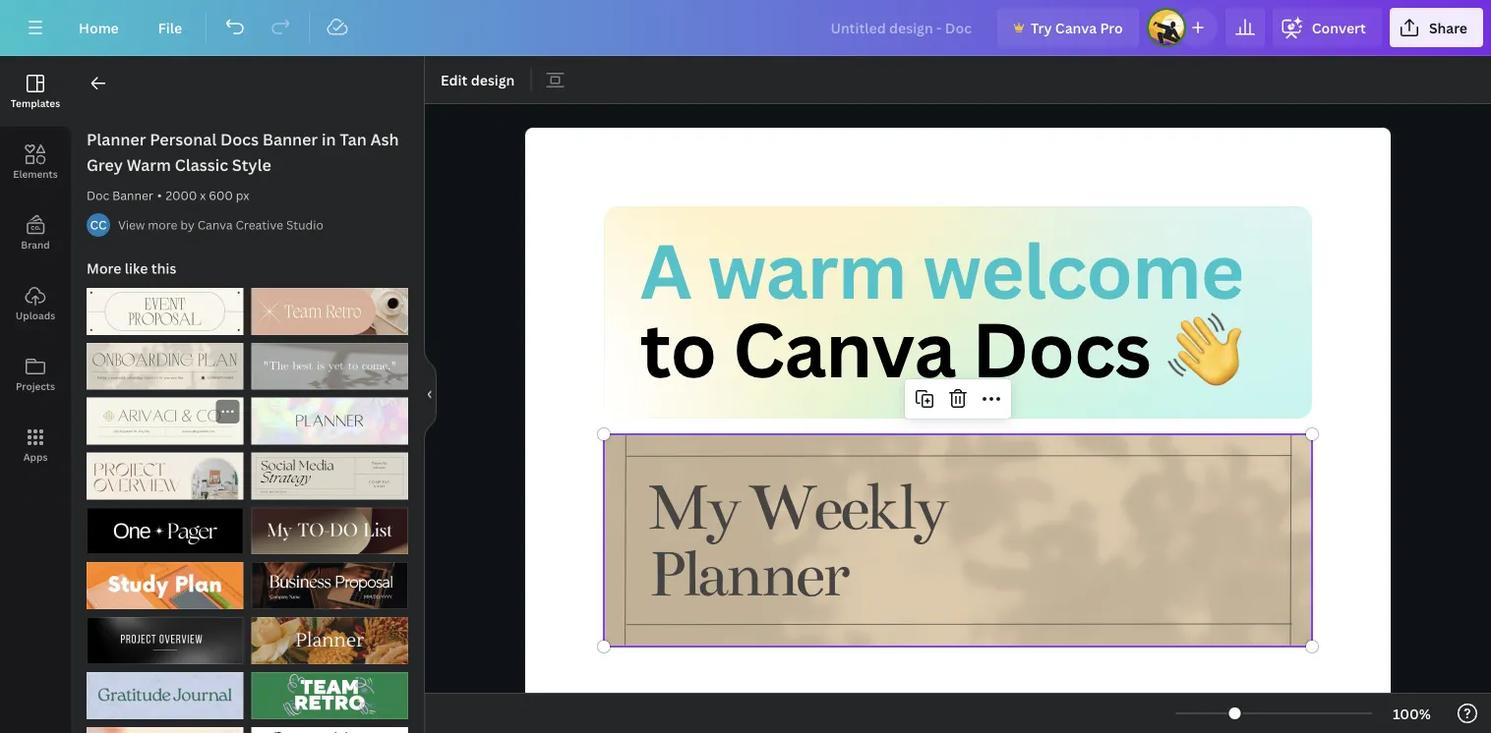Task type: locate. For each thing, give the bounding box(es) containing it.
uploads
[[16, 309, 55, 322]]

pro
[[1100, 18, 1123, 37]]

like
[[125, 259, 148, 278]]

planner for planner
[[648, 535, 846, 614]]

👋
[[1167, 298, 1241, 400]]

gratitude journal docs banner in light blue green vibrant professional style group
[[87, 661, 243, 720]]

project overview/one-pager professional docs banner in black white sleek monochrome style image
[[87, 508, 243, 555]]

home link
[[63, 8, 135, 47]]

tan
[[340, 129, 367, 150]]

0 vertical spatial docs
[[220, 129, 259, 150]]

try
[[1031, 18, 1052, 37]]

0 horizontal spatial banner
[[112, 187, 153, 204]]

Design title text field
[[815, 8, 989, 47]]

projects
[[16, 380, 55, 393]]

by
[[180, 217, 195, 233]]

my weekly
[[648, 468, 945, 547]]

banner left in
[[262, 129, 318, 150]]

welcome
[[923, 219, 1244, 321]]

warm
[[708, 219, 906, 321]]

classic
[[175, 154, 228, 176]]

docs inside text box
[[972, 298, 1151, 400]]

project overview/one-pager professional docs banner in black white sleek monochrome style group
[[87, 496, 243, 555]]

1 horizontal spatial banner
[[262, 129, 318, 150]]

team retro professional docs banner in salmon tan warm classic style group
[[251, 276, 408, 335]]

planner inside the planner personal docs banner in tan ash grey warm classic style
[[87, 129, 146, 150]]

2 horizontal spatial canva
[[1055, 18, 1097, 37]]

this
[[151, 259, 176, 278]]

banner
[[262, 129, 318, 150], [112, 187, 153, 204]]

1 vertical spatial docs
[[972, 298, 1151, 400]]

planner inside text box
[[648, 535, 846, 614]]

side panel tab list
[[0, 56, 71, 481]]

None text field
[[525, 128, 1391, 734]]

event/business proposal professional docs banner in dark brown white photocentric style image
[[251, 563, 408, 610]]

600
[[209, 187, 233, 204]]

planner for planner personal docs banner in tan ash grey warm classic style
[[87, 129, 146, 150]]

canva inside main menu bar
[[1055, 18, 1097, 37]]

100%
[[1393, 705, 1431, 723]]

white holographic background planner docs banner group
[[251, 386, 408, 445]]

to
[[640, 298, 716, 400]]

0 horizontal spatial planner
[[87, 129, 146, 150]]

ash
[[370, 129, 399, 150]]

creative
[[236, 217, 283, 233]]

elements button
[[0, 127, 71, 198]]

1 horizontal spatial planner
[[648, 535, 846, 614]]

a warm welcome
[[640, 219, 1244, 321]]

0 vertical spatial banner
[[262, 129, 318, 150]]

docs for canva
[[972, 298, 1151, 400]]

0 vertical spatial planner
[[87, 129, 146, 150]]

planner
[[87, 129, 146, 150], [648, 535, 846, 614]]

team retro professional docs banner in green pastel purple playful abstract style group
[[251, 661, 408, 720]]

0 horizontal spatial docs
[[220, 129, 259, 150]]

study plan docs banner in bright orange white vibrant professional style group
[[87, 551, 243, 610]]

docs
[[220, 129, 259, 150], [972, 298, 1151, 400]]

1 horizontal spatial canva
[[733, 298, 956, 400]]

2000
[[166, 187, 197, 204]]

1 vertical spatial planner
[[648, 535, 846, 614]]

projects button
[[0, 339, 71, 410]]

1 vertical spatial banner
[[112, 187, 153, 204]]

templates
[[11, 96, 60, 110]]

study plan docs banner in bright orange white vibrant professional style image
[[87, 563, 243, 610]]

interview preparations docs banner in beige black and white classic professional style image
[[251, 343, 408, 390]]

copywriting style guide docs banner in black and white editorial style group
[[251, 716, 408, 734]]

docs inside the planner personal docs banner in tan ash grey warm classic style
[[220, 129, 259, 150]]

view more by canva creative studio
[[118, 217, 324, 233]]

banner inside the planner personal docs banner in tan ash grey warm classic style
[[262, 129, 318, 150]]

1 horizontal spatial docs
[[972, 298, 1151, 400]]

studio
[[286, 217, 324, 233]]

copywriting style guide docs banner in black and white editorial style image
[[251, 728, 408, 734]]

a
[[640, 219, 691, 321]]

canva
[[1055, 18, 1097, 37], [197, 217, 233, 233], [733, 298, 956, 400]]

canva inside text box
[[733, 298, 956, 400]]

event/business proposal professional docs banner in beige dark brown warm classic style group
[[87, 276, 243, 335]]

1 vertical spatial canva
[[197, 217, 233, 233]]

0 vertical spatial canva
[[1055, 18, 1097, 37]]

2 vertical spatial canva
[[733, 298, 956, 400]]

to canva docs 👋
[[640, 298, 1241, 400]]

weekly
[[747, 468, 945, 547]]

banner up "view"
[[112, 187, 153, 204]]

event/business proposal professional docs banner in dark brown white photocentric style group
[[251, 551, 408, 610]]

planner personal docs banner in tan ash grey warm classic style
[[87, 129, 399, 176]]

doc banner
[[87, 187, 153, 204]]

canva creative studio element
[[87, 213, 110, 237]]

team retro professional docs banner in green pastel purple playful abstract style image
[[251, 673, 408, 720]]

design
[[471, 70, 515, 89]]

event/business proposal professional docs banner in beige dark brown warm classic style image
[[87, 288, 243, 335]]

canva for try
[[1055, 18, 1097, 37]]

view
[[118, 217, 145, 233]]

project overview/one-pager professional docs banner in beige brown warm classic style group
[[87, 441, 243, 500]]

x
[[200, 187, 206, 204]]

letterhead professional docs banner in beige mustard dark brown warm classic style image
[[87, 398, 243, 445]]

team retro professional docs banner in salmon tan warm classic style image
[[251, 288, 408, 335]]

convert
[[1312, 18, 1366, 37]]



Task type: describe. For each thing, give the bounding box(es) containing it.
onboarding plan professional docs banner in beige ash grey warm classic style group
[[87, 331, 243, 390]]

personal
[[150, 129, 217, 150]]

try canva pro
[[1031, 18, 1123, 37]]

grey
[[87, 154, 123, 176]]

more
[[148, 217, 177, 233]]

view more by canva creative studio button
[[118, 215, 324, 235]]

my
[[648, 468, 737, 547]]

content strategy docs banner in pastel orange red light blue soft pastels style image
[[87, 728, 243, 734]]

planner docs banner in dark orange apricot classic professional style image
[[251, 618, 408, 665]]

share
[[1429, 18, 1468, 37]]

0 horizontal spatial canva
[[197, 217, 233, 233]]

file button
[[142, 8, 198, 47]]

brand
[[21, 238, 50, 251]]

100% button
[[1380, 698, 1444, 730]]

edit design
[[441, 70, 515, 89]]

warm
[[127, 154, 171, 176]]

try canva pro button
[[997, 8, 1139, 47]]

planner docs banner in dark orange apricot classic professional style group
[[251, 606, 408, 665]]

uploads button
[[0, 269, 71, 339]]

elements
[[13, 167, 58, 180]]

apps
[[23, 451, 48, 464]]

templates button
[[0, 56, 71, 127]]

file
[[158, 18, 182, 37]]

edit design button
[[433, 64, 523, 95]]

in
[[322, 129, 336, 150]]

home
[[79, 18, 119, 37]]

doc
[[87, 187, 109, 204]]

main menu bar
[[0, 0, 1491, 56]]

social media strategy professional docs banner in khaki black warm classic style image
[[251, 453, 408, 500]]

2000 x 600 px
[[166, 187, 249, 204]]

more
[[87, 259, 121, 278]]

more like this
[[87, 259, 176, 278]]

hide image
[[424, 348, 437, 442]]

content strategy docs banner in pastel orange red light blue soft pastels style group
[[87, 716, 243, 734]]

onboarding plan professional docs banner in beige ash grey warm classic style image
[[87, 343, 243, 390]]

social media strategy professional docs banner in khaki black warm classic style group
[[251, 441, 408, 500]]

share button
[[1390, 8, 1483, 47]]

style
[[232, 154, 271, 176]]

project overview/one-pager professional docs banner in beige brown warm classic style image
[[87, 453, 243, 500]]

docs for personal
[[220, 129, 259, 150]]

to-do list personal docs banner in brown white photocentric style group
[[251, 496, 408, 555]]

brand button
[[0, 198, 71, 269]]

gratitude journal docs banner in light blue green vibrant professional style image
[[87, 673, 243, 720]]

to-do list personal docs banner in brown white photocentric style image
[[251, 508, 408, 555]]

black clean and minimalist project overview docs banner group
[[87, 606, 243, 665]]

interview preparations docs banner in beige black and white classic professional style group
[[251, 331, 408, 390]]

edit
[[441, 70, 468, 89]]

canva creative studio image
[[87, 213, 110, 237]]

convert button
[[1273, 8, 1382, 47]]

black clean and minimalist project overview docs banner image
[[87, 618, 243, 665]]

apps button
[[0, 410, 71, 481]]

px
[[236, 187, 249, 204]]

letterhead professional docs banner in beige mustard dark brown warm classic style group
[[87, 388, 243, 445]]

white holographic background planner docs banner image
[[251, 398, 408, 445]]

canva for to
[[733, 298, 956, 400]]

none text field containing a warm welcome
[[525, 128, 1391, 734]]



Task type: vqa. For each thing, say whether or not it's contained in the screenshot.
Docs corresponding to Personal
yes



